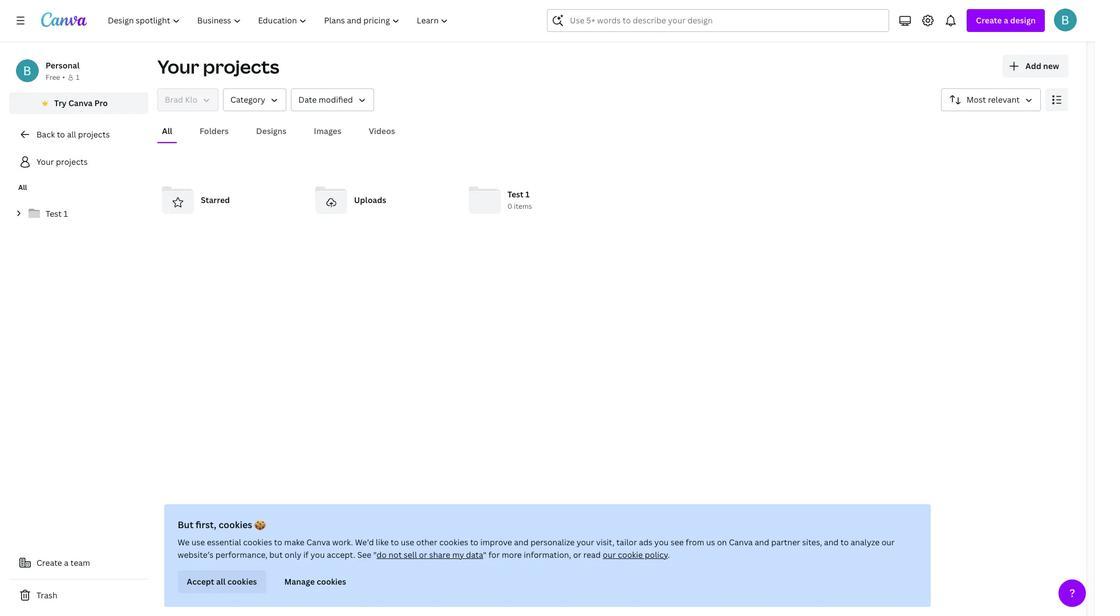 Task type: describe. For each thing, give the bounding box(es) containing it.
1 vertical spatial our
[[603, 549, 616, 560]]

from
[[686, 537, 705, 548]]

uploads link
[[311, 180, 455, 221]]

essential
[[207, 537, 241, 548]]

we use essential cookies to make canva work. we'd like to use other cookies to improve and personalize your visit, tailor ads you see from us on canva and partner sites, and to analyze our website's performance, but only if you accept. see "
[[178, 537, 895, 560]]

manage cookies
[[285, 576, 346, 587]]

trash link
[[9, 584, 148, 607]]

first,
[[196, 519, 217, 531]]

a for design
[[1004, 15, 1008, 26]]

3 and from the left
[[824, 537, 839, 548]]

most relevant
[[967, 94, 1020, 105]]

1 use from the left
[[192, 537, 205, 548]]

if
[[304, 549, 309, 560]]

relevant
[[988, 94, 1020, 105]]

but
[[270, 549, 283, 560]]

do not sell or share my data " for more information, or read our cookie policy .
[[377, 549, 670, 560]]

try
[[54, 98, 67, 108]]

my
[[453, 549, 464, 560]]

our cookie policy link
[[603, 549, 668, 560]]

your
[[577, 537, 595, 548]]

cookies inside button
[[228, 576, 257, 587]]

test 1 0 items
[[507, 189, 532, 211]]

but first, cookies 🍪 dialog
[[164, 504, 931, 607]]

pro
[[94, 98, 108, 108]]

videos button
[[364, 120, 400, 142]]

us
[[707, 537, 715, 548]]

information,
[[524, 549, 572, 560]]

2 horizontal spatial canva
[[729, 537, 753, 548]]

2 use from the left
[[401, 537, 415, 548]]

to up but
[[274, 537, 283, 548]]

1 horizontal spatial your
[[157, 54, 199, 79]]

cookies down the 🍪
[[243, 537, 272, 548]]

team
[[70, 557, 90, 568]]

brad
[[165, 94, 183, 105]]

starred
[[201, 195, 230, 205]]

accept.
[[327, 549, 356, 560]]

website's
[[178, 549, 214, 560]]

tailor
[[617, 537, 637, 548]]

policy
[[645, 549, 668, 560]]

do not sell or share my data link
[[377, 549, 484, 560]]

images button
[[309, 120, 346, 142]]

all inside button
[[216, 576, 226, 587]]

add new button
[[1003, 55, 1068, 78]]

folders button
[[195, 120, 233, 142]]

try canva pro
[[54, 98, 108, 108]]

klo
[[185, 94, 197, 105]]

free
[[46, 72, 60, 82]]

1 for test 1 0 items
[[525, 189, 530, 200]]

create a design button
[[967, 9, 1045, 32]]

a for team
[[64, 557, 69, 568]]

manage
[[285, 576, 315, 587]]

but first, cookies 🍪
[[178, 519, 266, 531]]

accept all cookies
[[187, 576, 257, 587]]

items
[[514, 202, 532, 211]]

see
[[358, 549, 372, 560]]

we
[[178, 537, 190, 548]]

test for test 1 0 items
[[507, 189, 524, 200]]

0
[[507, 202, 512, 211]]

1 for test 1
[[64, 208, 68, 219]]

sell
[[404, 549, 417, 560]]

read
[[584, 549, 601, 560]]

all inside button
[[162, 125, 172, 136]]

1 horizontal spatial canva
[[307, 537, 331, 548]]

create a design
[[976, 15, 1036, 26]]

2 or from the left
[[574, 549, 582, 560]]

projects inside "link"
[[56, 156, 88, 167]]

designs button
[[252, 120, 291, 142]]

see
[[671, 537, 684, 548]]

back to all projects link
[[9, 123, 148, 146]]

like
[[376, 537, 389, 548]]

your inside "link"
[[37, 156, 54, 167]]

" inside we use essential cookies to make canva work. we'd like to use other cookies to improve and personalize your visit, tailor ads you see from us on canva and partner sites, and to analyze our website's performance, but only if you accept. see "
[[374, 549, 377, 560]]

1 vertical spatial projects
[[78, 129, 110, 140]]

0 vertical spatial 1
[[76, 72, 79, 82]]

your projects inside "link"
[[37, 156, 88, 167]]

create for create a design
[[976, 15, 1002, 26]]

more
[[502, 549, 522, 560]]

design
[[1010, 15, 1036, 26]]



Task type: locate. For each thing, give the bounding box(es) containing it.
and right the sites,
[[824, 537, 839, 548]]

1 down your projects "link"
[[64, 208, 68, 219]]

Owner button
[[157, 88, 219, 111]]

0 vertical spatial projects
[[203, 54, 279, 79]]

1 horizontal spatial all
[[216, 576, 226, 587]]

back to all projects
[[37, 129, 110, 140]]

brad klo image
[[1054, 9, 1077, 31]]

None search field
[[547, 9, 890, 32]]

make
[[285, 537, 305, 548]]

canva
[[68, 98, 93, 108], [307, 537, 331, 548], [729, 537, 753, 548]]

1 vertical spatial all
[[18, 183, 27, 192]]

to right like
[[391, 537, 399, 548]]

"
[[374, 549, 377, 560], [484, 549, 487, 560]]

images
[[314, 125, 341, 136]]

all button
[[157, 120, 177, 142]]

cookies
[[219, 519, 253, 531], [243, 537, 272, 548], [440, 537, 469, 548], [228, 576, 257, 587], [317, 576, 346, 587]]

all
[[162, 125, 172, 136], [18, 183, 27, 192]]

work.
[[333, 537, 353, 548]]

0 horizontal spatial your
[[37, 156, 54, 167]]

all right accept
[[216, 576, 226, 587]]

•
[[62, 72, 65, 82]]

your up brad klo
[[157, 54, 199, 79]]

your
[[157, 54, 199, 79], [37, 156, 54, 167]]

uploads
[[354, 195, 386, 205]]

a
[[1004, 15, 1008, 26], [64, 557, 69, 568]]

0 horizontal spatial all
[[18, 183, 27, 192]]

date
[[298, 94, 317, 105]]

0 horizontal spatial "
[[374, 549, 377, 560]]

you up policy
[[655, 537, 669, 548]]

1 vertical spatial a
[[64, 557, 69, 568]]

0 horizontal spatial you
[[311, 549, 325, 560]]

top level navigation element
[[100, 9, 458, 32]]

1 vertical spatial create
[[37, 557, 62, 568]]

to right back
[[57, 129, 65, 140]]

create for create a team
[[37, 557, 62, 568]]

ads
[[639, 537, 653, 548]]

0 vertical spatial your projects
[[157, 54, 279, 79]]

or right sell on the bottom of page
[[419, 549, 428, 560]]

brad klo
[[165, 94, 197, 105]]

2 vertical spatial 1
[[64, 208, 68, 219]]

performance,
[[216, 549, 268, 560]]

0 horizontal spatial or
[[419, 549, 428, 560]]

starred link
[[157, 180, 302, 221]]

1 vertical spatial you
[[311, 549, 325, 560]]

Category button
[[223, 88, 287, 111]]

create left design
[[976, 15, 1002, 26]]

we'd
[[355, 537, 374, 548]]

1 " from the left
[[374, 549, 377, 560]]

0 vertical spatial your
[[157, 54, 199, 79]]

sites,
[[803, 537, 823, 548]]

0 horizontal spatial create
[[37, 557, 62, 568]]

use up website's
[[192, 537, 205, 548]]

your projects link
[[9, 151, 148, 173]]

or left read
[[574, 549, 582, 560]]

only
[[285, 549, 302, 560]]

2 horizontal spatial and
[[824, 537, 839, 548]]

projects down 'back to all projects'
[[56, 156, 88, 167]]

your down back
[[37, 156, 54, 167]]

0 vertical spatial a
[[1004, 15, 1008, 26]]

.
[[668, 549, 670, 560]]

create a team button
[[9, 552, 148, 574]]

add new
[[1026, 60, 1059, 71]]

test inside test 1 0 items
[[507, 189, 524, 200]]

0 horizontal spatial all
[[67, 129, 76, 140]]

🍪
[[255, 519, 266, 531]]

Search search field
[[570, 10, 867, 31]]

do
[[377, 549, 387, 560]]

0 horizontal spatial and
[[514, 537, 529, 548]]

projects up category
[[203, 54, 279, 79]]

videos
[[369, 125, 395, 136]]

for
[[489, 549, 500, 560]]

use
[[192, 537, 205, 548], [401, 537, 415, 548]]

1 horizontal spatial our
[[882, 537, 895, 548]]

create left team
[[37, 557, 62, 568]]

try canva pro button
[[9, 92, 148, 114]]

cookies up 'essential'
[[219, 519, 253, 531]]

our inside we use essential cookies to make canva work. we'd like to use other cookies to improve and personalize your visit, tailor ads you see from us on canva and partner sites, and to analyze our website's performance, but only if you accept. see "
[[882, 537, 895, 548]]

0 horizontal spatial canva
[[68, 98, 93, 108]]

0 horizontal spatial our
[[603, 549, 616, 560]]

most
[[967, 94, 986, 105]]

1 horizontal spatial 1
[[76, 72, 79, 82]]

cookies down accept.
[[317, 576, 346, 587]]

1 horizontal spatial and
[[755, 537, 770, 548]]

0 horizontal spatial use
[[192, 537, 205, 548]]

1 and from the left
[[514, 537, 529, 548]]

0 vertical spatial all
[[162, 125, 172, 136]]

" right see
[[374, 549, 377, 560]]

canva right on
[[729, 537, 753, 548]]

to up data
[[471, 537, 479, 548]]

but
[[178, 519, 194, 531]]

back
[[37, 129, 55, 140]]

Date modified button
[[291, 88, 374, 111]]

0 vertical spatial create
[[976, 15, 1002, 26]]

1 or from the left
[[419, 549, 428, 560]]

1 vertical spatial 1
[[525, 189, 530, 200]]

a inside button
[[64, 557, 69, 568]]

1 vertical spatial your
[[37, 156, 54, 167]]

1 horizontal spatial test
[[507, 189, 524, 200]]

a left team
[[64, 557, 69, 568]]

0 vertical spatial all
[[67, 129, 76, 140]]

create inside dropdown button
[[976, 15, 1002, 26]]

data
[[466, 549, 484, 560]]

on
[[717, 537, 727, 548]]

1 horizontal spatial all
[[162, 125, 172, 136]]

visit,
[[596, 537, 615, 548]]

0 horizontal spatial a
[[64, 557, 69, 568]]

folders
[[200, 125, 229, 136]]

1 horizontal spatial create
[[976, 15, 1002, 26]]

and up do not sell or share my data " for more information, or read our cookie policy .
[[514, 537, 529, 548]]

cookies up the my
[[440, 537, 469, 548]]

test 1 link
[[9, 202, 148, 226]]

canva up if
[[307, 537, 331, 548]]

1 inside test 1 0 items
[[525, 189, 530, 200]]

free •
[[46, 72, 65, 82]]

2 vertical spatial projects
[[56, 156, 88, 167]]

0 vertical spatial our
[[882, 537, 895, 548]]

and left partner
[[755, 537, 770, 548]]

" left for at the left of the page
[[484, 549, 487, 560]]

trash
[[37, 590, 57, 601]]

1 vertical spatial test
[[46, 208, 62, 219]]

canva right try
[[68, 98, 93, 108]]

our right the analyze
[[882, 537, 895, 548]]

use up sell on the bottom of page
[[401, 537, 415, 548]]

test
[[507, 189, 524, 200], [46, 208, 62, 219]]

2 and from the left
[[755, 537, 770, 548]]

1 up items
[[525, 189, 530, 200]]

to left the analyze
[[841, 537, 849, 548]]

1 right • on the top
[[76, 72, 79, 82]]

1 vertical spatial your projects
[[37, 156, 88, 167]]

projects
[[203, 54, 279, 79], [78, 129, 110, 140], [56, 156, 88, 167]]

1 horizontal spatial a
[[1004, 15, 1008, 26]]

create inside button
[[37, 557, 62, 568]]

designs
[[256, 125, 287, 136]]

cookies inside button
[[317, 576, 346, 587]]

accept
[[187, 576, 215, 587]]

accept all cookies button
[[178, 570, 266, 593]]

1 horizontal spatial use
[[401, 537, 415, 548]]

2 " from the left
[[484, 549, 487, 560]]

1 vertical spatial all
[[216, 576, 226, 587]]

1 horizontal spatial "
[[484, 549, 487, 560]]

date modified
[[298, 94, 353, 105]]

a left design
[[1004, 15, 1008, 26]]

improve
[[481, 537, 512, 548]]

a inside dropdown button
[[1004, 15, 1008, 26]]

canva inside button
[[68, 98, 93, 108]]

share
[[429, 549, 451, 560]]

or
[[419, 549, 428, 560], [574, 549, 582, 560]]

all right back
[[67, 129, 76, 140]]

modified
[[319, 94, 353, 105]]

your projects
[[157, 54, 279, 79], [37, 156, 88, 167]]

0 horizontal spatial 1
[[64, 208, 68, 219]]

your projects down 'back to all projects'
[[37, 156, 88, 167]]

1 inside test 1 link
[[64, 208, 68, 219]]

not
[[389, 549, 402, 560]]

test for test 1
[[46, 208, 62, 219]]

personalize
[[531, 537, 575, 548]]

create
[[976, 15, 1002, 26], [37, 557, 62, 568]]

1 horizontal spatial your projects
[[157, 54, 279, 79]]

new
[[1043, 60, 1059, 71]]

0 horizontal spatial your projects
[[37, 156, 88, 167]]

add
[[1026, 60, 1041, 71]]

0 horizontal spatial test
[[46, 208, 62, 219]]

you right if
[[311, 549, 325, 560]]

test 1
[[46, 208, 68, 219]]

create a team
[[37, 557, 90, 568]]

Sort by button
[[941, 88, 1041, 111]]

2 horizontal spatial 1
[[525, 189, 530, 200]]

manage cookies button
[[276, 570, 356, 593]]

you
[[655, 537, 669, 548], [311, 549, 325, 560]]

0 vertical spatial test
[[507, 189, 524, 200]]

personal
[[46, 60, 80, 71]]

cookie
[[618, 549, 643, 560]]

your projects up klo
[[157, 54, 279, 79]]

analyze
[[851, 537, 880, 548]]

1 horizontal spatial you
[[655, 537, 669, 548]]

other
[[417, 537, 438, 548]]

our down visit,
[[603, 549, 616, 560]]

0 vertical spatial you
[[655, 537, 669, 548]]

1 horizontal spatial or
[[574, 549, 582, 560]]

cookies down performance, in the bottom of the page
[[228, 576, 257, 587]]

projects up your projects "link"
[[78, 129, 110, 140]]



Task type: vqa. For each thing, say whether or not it's contained in the screenshot.
Sustainable Development Goals link
no



